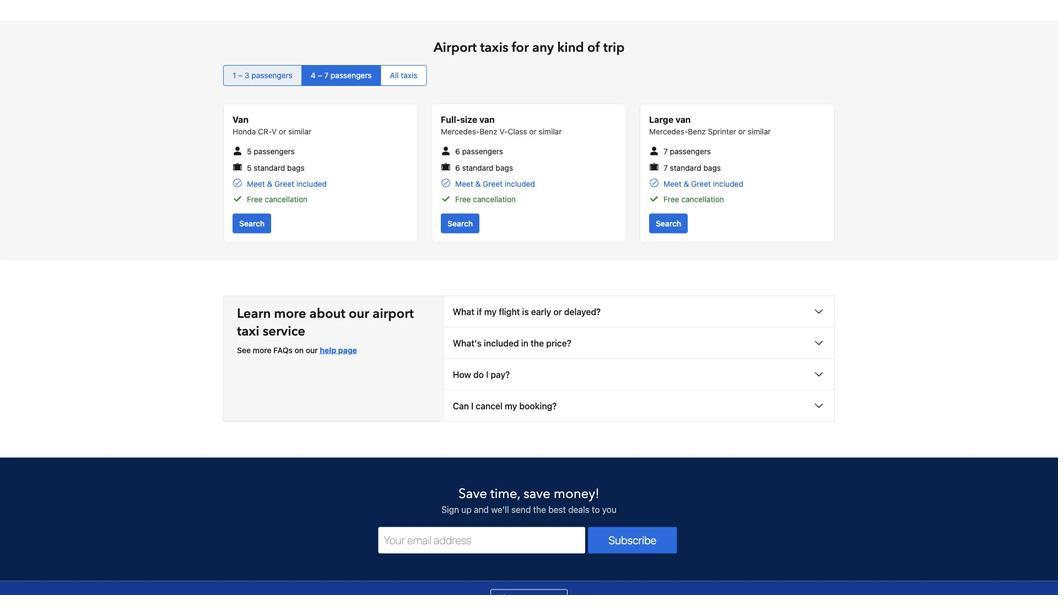 Task type: locate. For each thing, give the bounding box(es) containing it.
2 similar from the left
[[539, 127, 562, 136]]

3 & from the left
[[684, 180, 689, 189]]

free cancellation
[[247, 195, 307, 204], [455, 195, 516, 204], [664, 195, 724, 204]]

or
[[279, 127, 286, 136], [529, 127, 537, 136], [738, 127, 746, 136], [554, 307, 562, 317]]

passengers up the 7 standard bags
[[670, 147, 711, 156]]

meet for van
[[455, 180, 473, 189]]

2 6 from the top
[[455, 163, 460, 172]]

standard
[[254, 163, 285, 172], [462, 163, 494, 172], [670, 163, 702, 172]]

1 vertical spatial 5
[[247, 163, 252, 172]]

bags down the 7 passengers
[[704, 163, 721, 172]]

2 5 from the top
[[247, 163, 252, 172]]

free down 6 standard bags
[[455, 195, 471, 204]]

greet for cr-
[[275, 180, 294, 189]]

our right on
[[306, 346, 318, 355]]

3 bags from the left
[[704, 163, 721, 172]]

passengers for van
[[254, 147, 295, 156]]

0 horizontal spatial i
[[471, 401, 474, 412]]

van honda cr-v or similar
[[233, 115, 311, 136]]

1 horizontal spatial van
[[676, 115, 691, 125]]

my right if on the left bottom of the page
[[484, 307, 497, 317]]

mercedes- down size
[[441, 127, 480, 136]]

– for 3
[[238, 71, 243, 80]]

0 horizontal spatial search button
[[233, 214, 271, 234]]

1 van from the left
[[480, 115, 495, 125]]

1 search button from the left
[[233, 214, 271, 234]]

standard for mercedes-
[[670, 163, 702, 172]]

1 meet & greet included from the left
[[247, 180, 327, 189]]

free down the 7 standard bags
[[664, 195, 679, 204]]

3 free from the left
[[664, 195, 679, 204]]

meet down 6 standard bags
[[455, 180, 473, 189]]

included for cr-
[[296, 180, 327, 189]]

similar right sprinter
[[748, 127, 771, 136]]

search button
[[233, 214, 271, 234], [441, 214, 480, 234], [649, 214, 688, 234]]

taxis inside sort results by element
[[401, 71, 418, 80]]

7 right 4
[[324, 71, 329, 80]]

5 for 5 standard bags
[[247, 163, 252, 172]]

& down 6 standard bags
[[475, 180, 481, 189]]

van inside large van mercedes-benz sprinter or similar
[[676, 115, 691, 125]]

my right cancel
[[505, 401, 517, 412]]

0 horizontal spatial –
[[238, 71, 243, 80]]

similar inside the van honda cr-v or similar
[[288, 127, 311, 136]]

0 horizontal spatial my
[[484, 307, 497, 317]]

cancellation for mercedes-
[[681, 195, 724, 204]]

included down 5 standard bags
[[296, 180, 327, 189]]

send
[[511, 505, 531, 515]]

6
[[455, 147, 460, 156], [455, 163, 460, 172]]

taxis left "for" at left
[[480, 39, 509, 57]]

meet & greet included down 6 standard bags
[[455, 180, 535, 189]]

bags down 5 passengers
[[287, 163, 305, 172]]

1 free cancellation from the left
[[247, 195, 307, 204]]

search
[[239, 219, 265, 228], [448, 219, 473, 228], [656, 219, 681, 228]]

is
[[522, 307, 529, 317]]

– for 7
[[318, 71, 322, 80]]

booking?
[[519, 401, 557, 412]]

greet down the 7 standard bags
[[691, 180, 711, 189]]

& down the 7 standard bags
[[684, 180, 689, 189]]

1 horizontal spatial standard
[[462, 163, 494, 172]]

6 down 6 passengers
[[455, 163, 460, 172]]

or right sprinter
[[738, 127, 746, 136]]

0 horizontal spatial &
[[267, 180, 272, 189]]

1 horizontal spatial greet
[[483, 180, 503, 189]]

0 vertical spatial the
[[531, 338, 544, 349]]

1 benz from the left
[[480, 127, 498, 136]]

1 horizontal spatial search button
[[441, 214, 480, 234]]

3 standard from the left
[[670, 163, 702, 172]]

1 mercedes- from the left
[[441, 127, 480, 136]]

0 horizontal spatial meet & greet included
[[247, 180, 327, 189]]

benz up the 7 passengers
[[688, 127, 706, 136]]

or right class
[[529, 127, 537, 136]]

2 free from the left
[[455, 195, 471, 204]]

2 horizontal spatial bags
[[704, 163, 721, 172]]

2 meet & greet included from the left
[[455, 180, 535, 189]]

the inside dropdown button
[[531, 338, 544, 349]]

1 vertical spatial 6
[[455, 163, 460, 172]]

included down 6 standard bags
[[505, 180, 535, 189]]

can
[[453, 401, 469, 412]]

van inside full-size van mercedes-benz v-class or similar
[[480, 115, 495, 125]]

1 horizontal spatial my
[[505, 401, 517, 412]]

7 for 7 passengers
[[664, 147, 668, 156]]

4 – 7 passengers
[[311, 71, 372, 80]]

delayed?
[[564, 307, 601, 317]]

2 horizontal spatial standard
[[670, 163, 702, 172]]

1 6 from the top
[[455, 147, 460, 156]]

to
[[592, 505, 600, 515]]

more right learn on the bottom left of page
[[274, 305, 306, 323]]

0 vertical spatial i
[[486, 370, 489, 380]]

passengers right 4
[[331, 71, 372, 80]]

–
[[238, 71, 243, 80], [318, 71, 322, 80]]

standard down 6 passengers
[[462, 163, 494, 172]]

1 horizontal spatial taxis
[[480, 39, 509, 57]]

3 search button from the left
[[649, 214, 688, 234]]

standard down 5 passengers
[[254, 163, 285, 172]]

how do i pay? button
[[444, 360, 835, 390]]

1 horizontal spatial our
[[349, 305, 369, 323]]

1 cancellation from the left
[[265, 195, 307, 204]]

0 horizontal spatial taxis
[[401, 71, 418, 80]]

6 up 6 standard bags
[[455, 147, 460, 156]]

0 horizontal spatial free cancellation
[[247, 195, 307, 204]]

airport
[[434, 39, 477, 57]]

do
[[473, 370, 484, 380]]

meet & greet included
[[247, 180, 327, 189], [455, 180, 535, 189], [664, 180, 744, 189]]

1 standard from the left
[[254, 163, 285, 172]]

can i cancel my booking?
[[453, 401, 557, 412]]

3
[[245, 71, 249, 80]]

free for mercedes-
[[664, 195, 679, 204]]

i inside how do i pay? dropdown button
[[486, 370, 489, 380]]

5 down the "honda"
[[247, 147, 252, 156]]

our right 'about'
[[349, 305, 369, 323]]

3 free cancellation from the left
[[664, 195, 724, 204]]

3 search from the left
[[656, 219, 681, 228]]

service
[[263, 323, 305, 341]]

bags for van
[[496, 163, 513, 172]]

0 vertical spatial our
[[349, 305, 369, 323]]

2 standard from the left
[[462, 163, 494, 172]]

0 horizontal spatial similar
[[288, 127, 311, 136]]

1 vertical spatial 7
[[664, 147, 668, 156]]

van
[[480, 115, 495, 125], [676, 115, 691, 125]]

free cancellation down the 7 standard bags
[[664, 195, 724, 204]]

2 horizontal spatial greet
[[691, 180, 711, 189]]

0 horizontal spatial our
[[306, 346, 318, 355]]

– right 4
[[318, 71, 322, 80]]

the down the save
[[533, 505, 546, 515]]

1 horizontal spatial –
[[318, 71, 322, 80]]

1 free from the left
[[247, 195, 263, 204]]

& down 5 standard bags
[[267, 180, 272, 189]]

mercedes- down 'large'
[[649, 127, 688, 136]]

benz left v-
[[480, 127, 498, 136]]

3 meet & greet included from the left
[[664, 180, 744, 189]]

the
[[531, 338, 544, 349], [533, 505, 546, 515]]

0 vertical spatial 6
[[455, 147, 460, 156]]

2 mercedes- from the left
[[649, 127, 688, 136]]

included
[[296, 180, 327, 189], [505, 180, 535, 189], [713, 180, 744, 189], [484, 338, 519, 349]]

greet down 6 standard bags
[[483, 180, 503, 189]]

0 horizontal spatial meet
[[247, 180, 265, 189]]

1 horizontal spatial cancellation
[[473, 195, 516, 204]]

2 meet from the left
[[455, 180, 473, 189]]

2 search button from the left
[[441, 214, 480, 234]]

free cancellation down 6 standard bags
[[455, 195, 516, 204]]

taxis right "all"
[[401, 71, 418, 80]]

0 horizontal spatial free
[[247, 195, 263, 204]]

free
[[247, 195, 263, 204], [455, 195, 471, 204], [664, 195, 679, 204]]

1 vertical spatial the
[[533, 505, 546, 515]]

my
[[484, 307, 497, 317], [505, 401, 517, 412]]

large
[[649, 115, 674, 125]]

mercedes-
[[441, 127, 480, 136], [649, 127, 688, 136]]

1 – from the left
[[238, 71, 243, 80]]

0 horizontal spatial bags
[[287, 163, 305, 172]]

0 vertical spatial more
[[274, 305, 306, 323]]

&
[[267, 180, 272, 189], [475, 180, 481, 189], [684, 180, 689, 189]]

meet & greet included down the 7 standard bags
[[664, 180, 744, 189]]

included down the 7 standard bags
[[713, 180, 744, 189]]

learn more about our airport taxi service see more faqs on our help page
[[237, 305, 414, 355]]

1 & from the left
[[267, 180, 272, 189]]

or right v on the top left of page
[[279, 127, 286, 136]]

meet & greet included for van
[[455, 180, 535, 189]]

included left in
[[484, 338, 519, 349]]

free down 5 standard bags
[[247, 195, 263, 204]]

1 vertical spatial taxis
[[401, 71, 418, 80]]

1 horizontal spatial &
[[475, 180, 481, 189]]

meet & greet included down 5 standard bags
[[247, 180, 327, 189]]

taxis for airport
[[480, 39, 509, 57]]

1 horizontal spatial bags
[[496, 163, 513, 172]]

for
[[512, 39, 529, 57]]

v
[[272, 127, 277, 136]]

2 cancellation from the left
[[473, 195, 516, 204]]

7 down the 7 passengers
[[664, 163, 668, 172]]

1 horizontal spatial more
[[274, 305, 306, 323]]

& for cr-
[[267, 180, 272, 189]]

honda
[[233, 127, 256, 136]]

airport
[[373, 305, 414, 323]]

meet down the 7 standard bags
[[664, 180, 682, 189]]

0 vertical spatial 5
[[247, 147, 252, 156]]

bags down 6 passengers
[[496, 163, 513, 172]]

2 horizontal spatial search button
[[649, 214, 688, 234]]

0 horizontal spatial benz
[[480, 127, 498, 136]]

meet for mercedes-
[[664, 180, 682, 189]]

1 meet from the left
[[247, 180, 265, 189]]

search button for cr-
[[233, 214, 271, 234]]

0 horizontal spatial more
[[253, 346, 271, 355]]

1 5 from the top
[[247, 147, 252, 156]]

2 horizontal spatial free cancellation
[[664, 195, 724, 204]]

1 vertical spatial more
[[253, 346, 271, 355]]

2 horizontal spatial meet & greet included
[[664, 180, 744, 189]]

i right do
[[486, 370, 489, 380]]

1 horizontal spatial benz
[[688, 127, 706, 136]]

2 – from the left
[[318, 71, 322, 80]]

2 benz from the left
[[688, 127, 706, 136]]

sign
[[442, 505, 459, 515]]

i
[[486, 370, 489, 380], [471, 401, 474, 412]]

all taxis
[[390, 71, 418, 80]]

0 horizontal spatial greet
[[275, 180, 294, 189]]

sort results by element
[[223, 65, 835, 86]]

2 horizontal spatial similar
[[748, 127, 771, 136]]

i right can
[[471, 401, 474, 412]]

2 van from the left
[[676, 115, 691, 125]]

greet
[[275, 180, 294, 189], [483, 180, 503, 189], [691, 180, 711, 189]]

passengers up 6 standard bags
[[462, 147, 503, 156]]

free cancellation for van
[[455, 195, 516, 204]]

greet down 5 standard bags
[[275, 180, 294, 189]]

1 horizontal spatial i
[[486, 370, 489, 380]]

1 horizontal spatial meet
[[455, 180, 473, 189]]

more
[[274, 305, 306, 323], [253, 346, 271, 355]]

cancellation down the 7 standard bags
[[681, 195, 724, 204]]

0 horizontal spatial search
[[239, 219, 265, 228]]

or right "early"
[[554, 307, 562, 317]]

save time, save money! footer
[[0, 458, 1058, 595]]

meet
[[247, 180, 265, 189], [455, 180, 473, 189], [664, 180, 682, 189]]

save time, save money! sign up and we'll send the best deals to you
[[442, 485, 617, 515]]

flight
[[499, 307, 520, 317]]

2 horizontal spatial free
[[664, 195, 679, 204]]

cancellation down 6 standard bags
[[473, 195, 516, 204]]

0 horizontal spatial cancellation
[[265, 195, 307, 204]]

1 horizontal spatial free
[[455, 195, 471, 204]]

search for van
[[448, 219, 473, 228]]

1 horizontal spatial free cancellation
[[455, 195, 516, 204]]

7 for 7 standard bags
[[664, 163, 668, 172]]

free for van
[[455, 195, 471, 204]]

our
[[349, 305, 369, 323], [306, 346, 318, 355]]

of
[[587, 39, 600, 57]]

2 greet from the left
[[483, 180, 503, 189]]

bags
[[287, 163, 305, 172], [496, 163, 513, 172], [704, 163, 721, 172]]

subscribe button
[[588, 528, 677, 554]]

1 vertical spatial our
[[306, 346, 318, 355]]

1 horizontal spatial meet & greet included
[[455, 180, 535, 189]]

similar inside large van mercedes-benz sprinter or similar
[[748, 127, 771, 136]]

more right see
[[253, 346, 271, 355]]

0 horizontal spatial van
[[480, 115, 495, 125]]

5 down 5 passengers
[[247, 163, 252, 172]]

cancellation for van
[[473, 195, 516, 204]]

2 horizontal spatial meet
[[664, 180, 682, 189]]

0 horizontal spatial standard
[[254, 163, 285, 172]]

4
[[311, 71, 316, 80]]

van right size
[[480, 115, 495, 125]]

free cancellation for cr-
[[247, 195, 307, 204]]

3 cancellation from the left
[[681, 195, 724, 204]]

3 similar from the left
[[748, 127, 771, 136]]

early
[[531, 307, 551, 317]]

2 vertical spatial 7
[[664, 163, 668, 172]]

0 vertical spatial 7
[[324, 71, 329, 80]]

passengers
[[252, 71, 293, 80], [331, 71, 372, 80], [254, 147, 295, 156], [462, 147, 503, 156], [670, 147, 711, 156]]

free cancellation down 5 standard bags
[[247, 195, 307, 204]]

1 vertical spatial i
[[471, 401, 474, 412]]

3 meet from the left
[[664, 180, 682, 189]]

2 horizontal spatial search
[[656, 219, 681, 228]]

3 greet from the left
[[691, 180, 711, 189]]

passengers up 5 standard bags
[[254, 147, 295, 156]]

search for cr-
[[239, 219, 265, 228]]

5
[[247, 147, 252, 156], [247, 163, 252, 172]]

benz
[[480, 127, 498, 136], [688, 127, 706, 136]]

1 horizontal spatial search
[[448, 219, 473, 228]]

van right 'large'
[[676, 115, 691, 125]]

1 search from the left
[[239, 219, 265, 228]]

0 horizontal spatial mercedes-
[[441, 127, 480, 136]]

meet & greet included for cr-
[[247, 180, 327, 189]]

taxis
[[480, 39, 509, 57], [401, 71, 418, 80]]

2 free cancellation from the left
[[455, 195, 516, 204]]

meet down 5 standard bags
[[247, 180, 265, 189]]

1 similar from the left
[[288, 127, 311, 136]]

1 horizontal spatial mercedes-
[[649, 127, 688, 136]]

2 horizontal spatial cancellation
[[681, 195, 724, 204]]

& for van
[[475, 180, 481, 189]]

2 bags from the left
[[496, 163, 513, 172]]

can i cancel my booking? button
[[444, 391, 835, 422]]

2 horizontal spatial &
[[684, 180, 689, 189]]

search button for mercedes-
[[649, 214, 688, 234]]

standard down the 7 passengers
[[670, 163, 702, 172]]

– right 1 on the top left
[[238, 71, 243, 80]]

cancellation down 5 standard bags
[[265, 195, 307, 204]]

2 & from the left
[[475, 180, 481, 189]]

0 vertical spatial taxis
[[480, 39, 509, 57]]

included for van
[[505, 180, 535, 189]]

1 greet from the left
[[275, 180, 294, 189]]

airport taxis for any kind of trip
[[434, 39, 625, 57]]

similar
[[288, 127, 311, 136], [539, 127, 562, 136], [748, 127, 771, 136]]

on
[[295, 346, 304, 355]]

cancellation
[[265, 195, 307, 204], [473, 195, 516, 204], [681, 195, 724, 204]]

2 search from the left
[[448, 219, 473, 228]]

benz inside large van mercedes-benz sprinter or similar
[[688, 127, 706, 136]]

similar right class
[[539, 127, 562, 136]]

1 vertical spatial my
[[505, 401, 517, 412]]

7 up the 7 standard bags
[[664, 147, 668, 156]]

1 horizontal spatial similar
[[539, 127, 562, 136]]

the right in
[[531, 338, 544, 349]]

and
[[474, 505, 489, 515]]

1 bags from the left
[[287, 163, 305, 172]]

similar right v on the top left of page
[[288, 127, 311, 136]]



Task type: vqa. For each thing, say whether or not it's contained in the screenshot.
ARE
no



Task type: describe. For each thing, give the bounding box(es) containing it.
cr-
[[258, 127, 272, 136]]

what if my flight is early or delayed?
[[453, 307, 601, 317]]

taxis for all
[[401, 71, 418, 80]]

pay?
[[491, 370, 510, 380]]

5 passengers
[[247, 147, 295, 156]]

bags for cr-
[[287, 163, 305, 172]]

i inside can i cancel my booking? dropdown button
[[471, 401, 474, 412]]

5 standard bags
[[247, 163, 305, 172]]

v-
[[500, 127, 508, 136]]

cancel
[[476, 401, 503, 412]]

see
[[237, 346, 251, 355]]

kind
[[557, 39, 584, 57]]

about
[[309, 305, 345, 323]]

up
[[462, 505, 472, 515]]

save
[[524, 485, 551, 504]]

1 – 3 passengers
[[233, 71, 293, 80]]

or inside full-size van mercedes-benz v-class or similar
[[529, 127, 537, 136]]

van
[[233, 115, 249, 125]]

in
[[521, 338, 529, 349]]

or inside large van mercedes-benz sprinter or similar
[[738, 127, 746, 136]]

class
[[508, 127, 527, 136]]

learn
[[237, 305, 271, 323]]

we'll
[[491, 505, 509, 515]]

Your email address email field
[[378, 528, 585, 554]]

6 standard bags
[[455, 163, 513, 172]]

help page link
[[320, 346, 357, 355]]

how do i pay?
[[453, 370, 510, 380]]

save
[[459, 485, 487, 504]]

how
[[453, 370, 471, 380]]

free for cr-
[[247, 195, 263, 204]]

page
[[338, 346, 357, 355]]

free cancellation for mercedes-
[[664, 195, 724, 204]]

size
[[460, 115, 477, 125]]

7 passengers
[[664, 147, 711, 156]]

what's included in the price? button
[[444, 328, 835, 359]]

cancellation for cr-
[[265, 195, 307, 204]]

standard for van
[[462, 163, 494, 172]]

7 inside sort results by element
[[324, 71, 329, 80]]

help
[[320, 346, 336, 355]]

time,
[[490, 485, 520, 504]]

full-size van mercedes-benz v-class or similar
[[441, 115, 562, 136]]

1
[[233, 71, 236, 80]]

7 standard bags
[[664, 163, 721, 172]]

meet & greet included for mercedes-
[[664, 180, 744, 189]]

similar inside full-size van mercedes-benz v-class or similar
[[539, 127, 562, 136]]

what if my flight is early or delayed? button
[[444, 297, 835, 328]]

search button for van
[[441, 214, 480, 234]]

5 for 5 passengers
[[247, 147, 252, 156]]

mercedes- inside full-size van mercedes-benz v-class or similar
[[441, 127, 480, 136]]

or inside dropdown button
[[554, 307, 562, 317]]

trip
[[603, 39, 625, 57]]

greet for mercedes-
[[691, 180, 711, 189]]

any
[[532, 39, 554, 57]]

you
[[602, 505, 617, 515]]

included for mercedes-
[[713, 180, 744, 189]]

taxi
[[237, 323, 259, 341]]

passengers for large van
[[670, 147, 711, 156]]

subscribe
[[609, 534, 657, 547]]

what
[[453, 307, 475, 317]]

the inside save time, save money! sign up and we'll send the best deals to you
[[533, 505, 546, 515]]

6 for 6 passengers
[[455, 147, 460, 156]]

full-
[[441, 115, 460, 125]]

included inside what's included in the price? dropdown button
[[484, 338, 519, 349]]

greet for van
[[483, 180, 503, 189]]

all
[[390, 71, 399, 80]]

6 passengers
[[455, 147, 503, 156]]

meet for cr-
[[247, 180, 265, 189]]

0 vertical spatial my
[[484, 307, 497, 317]]

passengers for full-size van
[[462, 147, 503, 156]]

6 for 6 standard bags
[[455, 163, 460, 172]]

deals
[[568, 505, 590, 515]]

best
[[549, 505, 566, 515]]

benz inside full-size van mercedes-benz v-class or similar
[[480, 127, 498, 136]]

if
[[477, 307, 482, 317]]

bags for mercedes-
[[704, 163, 721, 172]]

& for mercedes-
[[684, 180, 689, 189]]

standard for cr-
[[254, 163, 285, 172]]

sprinter
[[708, 127, 736, 136]]

large van mercedes-benz sprinter or similar
[[649, 115, 771, 136]]

price?
[[546, 338, 571, 349]]

faqs
[[273, 346, 293, 355]]

passengers right '3'
[[252, 71, 293, 80]]

money!
[[554, 485, 600, 504]]

mercedes- inside large van mercedes-benz sprinter or similar
[[649, 127, 688, 136]]

search for mercedes-
[[656, 219, 681, 228]]

what's
[[453, 338, 482, 349]]

what's included in the price?
[[453, 338, 571, 349]]

or inside the van honda cr-v or similar
[[279, 127, 286, 136]]



